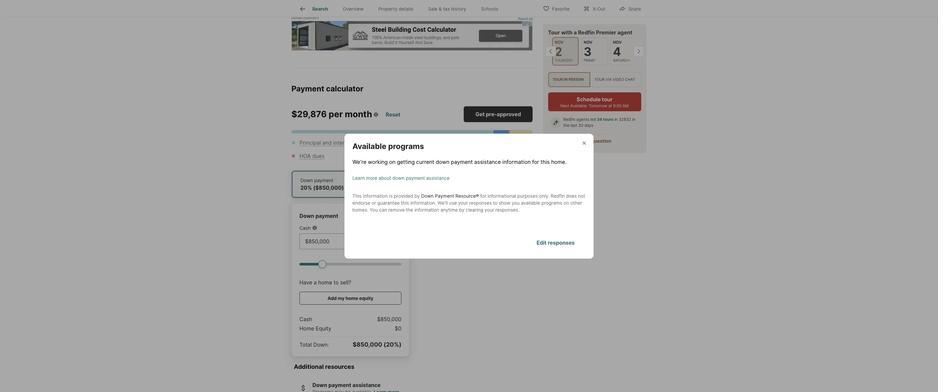 Task type: locate. For each thing, give the bounding box(es) containing it.
0 horizontal spatial on
[[389, 159, 396, 165]]

tour left person
[[553, 77, 564, 82]]

redfin agents led 34 tours in 32832
[[564, 117, 632, 122]]

use
[[449, 200, 457, 206]]

tour in person
[[553, 77, 584, 82]]

schedule
[[577, 96, 601, 103]]

property for property taxes
[[423, 139, 445, 146]]

by up information.
[[415, 193, 420, 199]]

edit
[[537, 239, 547, 246]]

1 horizontal spatial home
[[346, 296, 358, 301]]

redfin up the nov 3 friday on the top right
[[579, 29, 595, 36]]

$850,000 for $850,000 (20%)
[[353, 341, 382, 348]]

home inside $850,000 (20%) "tooltip"
[[300, 325, 314, 332]]

with
[[562, 29, 573, 36]]

agent
[[618, 29, 633, 36]]

down up information.
[[421, 193, 434, 199]]

for left home.
[[533, 159, 539, 165]]

0 vertical spatial down
[[436, 159, 450, 165]]

property
[[379, 6, 398, 12], [423, 139, 445, 146]]

the
[[564, 123, 570, 128], [406, 207, 413, 213]]

on down the does
[[564, 200, 569, 206]]

home inside button
[[346, 296, 358, 301]]

1 horizontal spatial nov
[[584, 40, 593, 45]]

payment
[[292, 84, 324, 93], [435, 193, 454, 199]]

am
[[623, 103, 629, 108]]

and
[[323, 139, 332, 146]]

property details
[[379, 6, 414, 12]]

the left last
[[564, 123, 570, 128]]

redfin right only.
[[551, 193, 565, 199]]

information
[[503, 159, 531, 165], [363, 193, 388, 199], [415, 207, 440, 213]]

available programs element
[[353, 134, 432, 151]]

2 nov from the left
[[584, 40, 593, 45]]

payment down resources
[[329, 382, 351, 389]]

property inside tab
[[379, 6, 398, 12]]

0 horizontal spatial in
[[564, 77, 568, 82]]

edit responses button
[[526, 235, 586, 251]]

0 horizontal spatial programs
[[388, 142, 424, 151]]

the inside for informational purposes only. redfin does not endorse or guarantee this information. we'll use your responses to show you available programs on other homes. you can remove the information anytime by clearing your responses.
[[406, 207, 413, 213]]

a for have a home to sell?
[[314, 279, 317, 286]]

nov for 2
[[555, 40, 564, 45]]

1 vertical spatial home
[[300, 325, 314, 332]]

2 cash from the top
[[300, 316, 312, 323]]

favorite
[[552, 6, 570, 11]]

home up add
[[318, 279, 332, 286]]

programs up $190
[[388, 142, 424, 151]]

1 horizontal spatial to
[[493, 200, 498, 206]]

0 horizontal spatial the
[[406, 207, 413, 213]]

0 vertical spatial home
[[318, 279, 332, 286]]

1 vertical spatial property
[[423, 139, 445, 146]]

search link
[[299, 5, 328, 13]]

1 vertical spatial the
[[406, 207, 413, 213]]

remove
[[389, 207, 405, 213]]

1 horizontal spatial in
[[615, 117, 618, 122]]

cash down 'down payment' at the left of the page
[[300, 225, 311, 231]]

down for down payment 20% ($850,000)
[[301, 178, 313, 183]]

nov 2 thursday
[[555, 40, 574, 63]]

to
[[493, 200, 498, 206], [334, 279, 339, 286]]

1 vertical spatial details
[[434, 177, 448, 183]]

responses inside for informational purposes only. redfin does not endorse or guarantee this information. we'll use your responses to show you available programs on other homes. you can remove the information anytime by clearing your responses.
[[469, 200, 492, 206]]

down right current
[[436, 159, 450, 165]]

0 horizontal spatial this
[[401, 200, 409, 206]]

home up total
[[300, 325, 314, 332]]

this for home.
[[541, 159, 550, 165]]

0 horizontal spatial information
[[363, 193, 388, 199]]

redfin
[[579, 29, 595, 36], [564, 117, 576, 122], [551, 193, 565, 199]]

have a home to sell?
[[300, 279, 351, 286]]

payment for down payment assistance
[[329, 382, 351, 389]]

1 horizontal spatial down
[[436, 159, 450, 165]]

None text field
[[305, 238, 360, 246]]

saturday
[[614, 58, 631, 63]]

0 horizontal spatial a
[[314, 279, 317, 286]]

for right resource®
[[481, 193, 487, 199]]

none text field inside $850,000 (20%) "tooltip"
[[305, 238, 360, 246]]

payment up we'll
[[435, 193, 454, 199]]

in the last 30 days
[[564, 117, 636, 128]]

ad
[[529, 17, 533, 21]]

does
[[566, 193, 577, 199]]

in right 32832
[[633, 117, 636, 122]]

1 vertical spatial $850,000
[[353, 341, 382, 348]]

a inside $850,000 (20%) "tooltip"
[[314, 279, 317, 286]]

0 vertical spatial $850,000
[[377, 316, 402, 323]]

$850,000
[[377, 316, 402, 323], [353, 341, 382, 348]]

home for my
[[346, 296, 358, 301]]

0 vertical spatial on
[[389, 159, 396, 165]]

redfin inside for informational purposes only. redfin does not endorse or guarantee this information. we'll use your responses to show you available programs on other homes. you can remove the information anytime by clearing your responses.
[[551, 193, 565, 199]]

is
[[389, 193, 393, 199]]

interest
[[333, 139, 352, 146]]

payment inside down payment 20% ($850,000)
[[314, 178, 334, 183]]

1 vertical spatial programs
[[542, 200, 563, 206]]

0 horizontal spatial payment
[[292, 84, 324, 93]]

available
[[353, 142, 387, 151]]

1 vertical spatial down
[[393, 175, 405, 181]]

to left show
[[493, 200, 498, 206]]

0 vertical spatial payment
[[292, 84, 324, 93]]

on left $190
[[389, 159, 396, 165]]

0 horizontal spatial by
[[415, 193, 420, 199]]

information inside for informational purposes only. redfin does not endorse or guarantee this information. we'll use your responses to show you available programs on other homes. you can remove the information anytime by clearing your responses.
[[415, 207, 440, 213]]

nov 3 friday
[[584, 40, 596, 63]]

1 horizontal spatial by
[[459, 207, 465, 213]]

1 horizontal spatial a
[[574, 29, 577, 36]]

cash
[[300, 225, 311, 231], [300, 316, 312, 323]]

1 vertical spatial on
[[564, 200, 569, 206]]

0 vertical spatial details
[[399, 6, 414, 12]]

down inside $850,000 (20%) "tooltip"
[[300, 213, 314, 219]]

1 vertical spatial by
[[459, 207, 465, 213]]

this left home.
[[541, 159, 550, 165]]

payment down the taxes
[[451, 159, 473, 165]]

Down Payment Slider range field
[[300, 260, 402, 268]]

0 horizontal spatial home
[[318, 279, 332, 286]]

pre-
[[486, 111, 497, 118]]

1 vertical spatial home
[[346, 296, 358, 301]]

nov down with
[[555, 40, 564, 45]]

1 vertical spatial this
[[401, 200, 409, 206]]

tour
[[549, 29, 560, 36], [553, 77, 564, 82], [595, 77, 605, 82]]

responses inside button
[[548, 239, 575, 246]]

property details tab
[[371, 1, 421, 17]]

in right the tours at the right
[[615, 117, 618, 122]]

2 horizontal spatial a
[[588, 138, 591, 144]]

down
[[436, 159, 450, 165], [393, 175, 405, 181]]

0 vertical spatial property
[[379, 6, 398, 12]]

report ad
[[518, 17, 533, 21]]

2 horizontal spatial nov
[[614, 40, 622, 45]]

a right 'have'
[[314, 279, 317, 286]]

the inside in the last 30 days
[[564, 123, 570, 128]]

via
[[606, 77, 612, 82]]

0 vertical spatial to
[[493, 200, 498, 206]]

0 horizontal spatial details
[[399, 6, 414, 12]]

3 nov from the left
[[614, 40, 622, 45]]

2 vertical spatial a
[[314, 279, 317, 286]]

0 horizontal spatial nov
[[555, 40, 564, 45]]

tour left via
[[595, 77, 605, 82]]

programs
[[388, 142, 424, 151], [542, 200, 563, 206]]

this for information.
[[401, 200, 409, 206]]

down up "20%"
[[301, 178, 313, 183]]

1 vertical spatial information
[[363, 193, 388, 199]]

0 vertical spatial home
[[365, 177, 378, 183]]

home
[[318, 279, 332, 286], [346, 296, 358, 301]]

we're
[[353, 159, 367, 165]]

in left person
[[564, 77, 568, 82]]

additional resources
[[294, 364, 355, 370]]

1 vertical spatial cash
[[300, 316, 312, 323]]

tour for tour in person
[[553, 77, 564, 82]]

1 vertical spatial to
[[334, 279, 339, 286]]

down for down payment assistance
[[313, 382, 327, 389]]

property for property details
[[379, 6, 398, 12]]

payment inside $850,000 (20%) "tooltip"
[[316, 213, 339, 219]]

0 vertical spatial cash
[[300, 225, 311, 231]]

tour via video chat
[[595, 77, 636, 82]]

led
[[591, 117, 597, 122]]

taxes
[[446, 139, 460, 146]]

1 vertical spatial payment
[[435, 193, 454, 199]]

assistance
[[475, 159, 501, 165], [427, 175, 450, 181], [353, 382, 381, 389]]

1 vertical spatial responses
[[548, 239, 575, 246]]

for inside for informational purposes only. redfin does not endorse or guarantee this information. we'll use your responses to show you available programs on other homes. you can remove the information anytime by clearing your responses.
[[481, 193, 487, 199]]

1 horizontal spatial assistance
[[427, 175, 450, 181]]

0 horizontal spatial property
[[379, 6, 398, 12]]

0 vertical spatial programs
[[388, 142, 424, 151]]

1 horizontal spatial on
[[564, 200, 569, 206]]

1 nov from the left
[[555, 40, 564, 45]]

details for property details
[[399, 6, 414, 12]]

have
[[300, 279, 312, 286]]

1 vertical spatial a
[[588, 138, 591, 144]]

1 horizontal spatial payment
[[435, 193, 454, 199]]

tab list
[[292, 0, 511, 17]]

0 vertical spatial responses
[[469, 200, 492, 206]]

0 horizontal spatial to
[[334, 279, 339, 286]]

a right ask
[[588, 138, 591, 144]]

search
[[312, 6, 328, 12]]

1 vertical spatial your
[[485, 207, 495, 213]]

the right remove
[[406, 207, 413, 213]]

0 vertical spatial assistance
[[475, 159, 501, 165]]

0 vertical spatial a
[[574, 29, 577, 36]]

thursday
[[555, 58, 574, 63]]

0 horizontal spatial for
[[481, 193, 487, 199]]

cash up home equity
[[300, 316, 312, 323]]

your right 'clearing'
[[485, 207, 495, 213]]

$850,000 up the $0
[[377, 316, 402, 323]]

$850,000 left '(20%)'
[[353, 341, 382, 348]]

2
[[555, 44, 563, 59]]

down payment 20% ($850,000)
[[301, 178, 344, 191]]

responses up 'clearing'
[[469, 200, 492, 206]]

this inside for informational purposes only. redfin does not endorse or guarantee this information. we'll use your responses to show you available programs on other homes. you can remove the information anytime by clearing your responses.
[[401, 200, 409, 206]]

2 vertical spatial assistance
[[353, 382, 381, 389]]

tour left with
[[549, 29, 560, 36]]

0 vertical spatial your
[[459, 200, 468, 206]]

this down provided
[[401, 200, 409, 206]]

0 horizontal spatial responses
[[469, 200, 492, 206]]

1 horizontal spatial your
[[485, 207, 495, 213]]

2 vertical spatial information
[[415, 207, 440, 213]]

home right 'my'
[[346, 296, 358, 301]]

list box
[[549, 72, 642, 87]]

payment up $29,876
[[292, 84, 324, 93]]

home left price
[[365, 177, 378, 183]]

down down "20%"
[[300, 213, 314, 219]]

agents
[[577, 117, 590, 122]]

1 vertical spatial for
[[481, 193, 487, 199]]

a right with
[[574, 29, 577, 36]]

0 horizontal spatial down
[[393, 175, 405, 181]]

1 horizontal spatial this
[[541, 159, 550, 165]]

payment up "($850,000)"
[[314, 178, 334, 183]]

total
[[300, 342, 312, 348]]

details inside tab
[[399, 6, 414, 12]]

0 horizontal spatial home
[[300, 325, 314, 332]]

programs inside "available programs" element
[[388, 142, 424, 151]]

other
[[571, 200, 582, 206]]

homeowners'
[[423, 153, 457, 159]]

home price
[[365, 177, 390, 183]]

by right anytime
[[459, 207, 465, 213]]

on inside for informational purposes only. redfin does not endorse or guarantee this information. we'll use your responses to show you available programs on other homes. you can remove the information anytime by clearing your responses.
[[564, 200, 569, 206]]

1 horizontal spatial details
[[434, 177, 448, 183]]

1 horizontal spatial responses
[[548, 239, 575, 246]]

nov down tour with a redfin premier agent
[[584, 40, 593, 45]]

details left sale
[[399, 6, 414, 12]]

tour for tour via video chat
[[595, 77, 605, 82]]

2 horizontal spatial assistance
[[475, 159, 501, 165]]

your down resource®
[[459, 200, 468, 206]]

details right loan
[[434, 177, 448, 183]]

down
[[301, 178, 313, 183], [421, 193, 434, 199], [300, 213, 314, 219], [313, 382, 327, 389]]

nov inside nov 4 saturday
[[614, 40, 622, 45]]

friday
[[584, 58, 596, 63]]

None button
[[553, 37, 579, 66], [582, 37, 609, 65], [611, 37, 638, 65], [553, 37, 579, 66], [582, 37, 609, 65], [611, 37, 638, 65]]

nov
[[555, 40, 564, 45], [584, 40, 593, 45], [614, 40, 622, 45]]

can
[[379, 207, 387, 213]]

1 horizontal spatial information
[[415, 207, 440, 213]]

2 horizontal spatial in
[[633, 117, 636, 122]]

programs down only.
[[542, 200, 563, 206]]

1 horizontal spatial home
[[365, 177, 378, 183]]

0 vertical spatial information
[[503, 159, 531, 165]]

payment down "($850,000)"
[[316, 213, 339, 219]]

$0
[[395, 325, 402, 332]]

sale & tax history
[[428, 6, 467, 12]]

reset button
[[386, 109, 401, 121]]

1 horizontal spatial property
[[423, 139, 445, 146]]

not
[[578, 193, 586, 199]]

down right about
[[393, 175, 405, 181]]

we'll
[[438, 200, 448, 206]]

loan
[[422, 177, 433, 183]]

$25,031
[[390, 139, 410, 146]]

get
[[476, 111, 485, 118]]

redfin up last
[[564, 117, 576, 122]]

payment
[[451, 159, 473, 165], [406, 175, 425, 181], [314, 178, 334, 183], [316, 213, 339, 219], [329, 382, 351, 389]]

2 vertical spatial redfin
[[551, 193, 565, 199]]

getting
[[397, 159, 415, 165]]

2 horizontal spatial information
[[503, 159, 531, 165]]

1 horizontal spatial programs
[[542, 200, 563, 206]]

responses right edit
[[548, 239, 575, 246]]

list box containing tour in person
[[549, 72, 642, 87]]

0 vertical spatial the
[[564, 123, 570, 128]]

down inside down payment 20% ($850,000)
[[301, 178, 313, 183]]

to left sell?
[[334, 279, 339, 286]]

down down additional resources on the left bottom of the page
[[313, 382, 327, 389]]

overview
[[343, 6, 364, 12]]

available programs dialog
[[345, 134, 594, 259]]

0 vertical spatial this
[[541, 159, 550, 165]]

overview tab
[[336, 1, 371, 17]]

1 horizontal spatial for
[[533, 159, 539, 165]]

nov inside the nov 3 friday
[[584, 40, 593, 45]]

tours
[[604, 117, 614, 122]]

sale & tax history tab
[[421, 1, 474, 17]]

1 horizontal spatial the
[[564, 123, 570, 128]]

a for ask a question
[[588, 138, 591, 144]]

0 vertical spatial by
[[415, 193, 420, 199]]

nov inside nov 2 thursday
[[555, 40, 564, 45]]

nov down agent
[[614, 40, 622, 45]]

down inside available programs dialog
[[421, 193, 434, 199]]

down payment assistance
[[313, 382, 381, 389]]



Task type: vqa. For each thing, say whether or not it's contained in the screenshot.
OH corresponding to 6807 Alter Rd, Dayton, OH 45424
no



Task type: describe. For each thing, give the bounding box(es) containing it.
schools
[[481, 6, 499, 12]]

approved
[[497, 111, 521, 118]]

per
[[329, 109, 343, 119]]

purposes
[[518, 193, 538, 199]]

this information is provided by down payment resource®
[[353, 193, 479, 199]]

1 cash from the top
[[300, 225, 311, 231]]

$29,876 per month
[[292, 109, 372, 119]]

informational
[[488, 193, 516, 199]]

to inside for informational purposes only. redfin does not endorse or guarantee this information. we'll use your responses to show you available programs on other homes. you can remove the information anytime by clearing your responses.
[[493, 200, 498, 206]]

payment for down payment 20% ($850,000)
[[314, 178, 334, 183]]

resource®
[[456, 193, 479, 199]]

equity
[[359, 296, 374, 301]]

month
[[345, 109, 372, 119]]

favorite button
[[538, 1, 576, 15]]

down:
[[313, 342, 329, 348]]

payment up the this information is provided by down payment resource®
[[406, 175, 425, 181]]

principal
[[300, 139, 321, 146]]

nov for 4
[[614, 40, 622, 45]]

sell?
[[340, 279, 351, 286]]

you
[[370, 207, 378, 213]]

tour with a redfin premier agent
[[549, 29, 633, 36]]

property taxes link
[[423, 139, 460, 146]]

0 vertical spatial redfin
[[579, 29, 595, 36]]

history
[[451, 6, 467, 12]]

0 vertical spatial for
[[533, 159, 539, 165]]

working
[[368, 159, 388, 165]]

tour for tour with a redfin premier agent
[[549, 29, 560, 36]]

clearing
[[466, 207, 484, 213]]

$2,833
[[515, 153, 533, 159]]

9:00
[[614, 103, 622, 108]]

premier
[[597, 29, 617, 36]]

video
[[613, 77, 625, 82]]

report ad button
[[518, 17, 533, 22]]

details for loan details
[[434, 177, 448, 183]]

$29,876
[[292, 109, 327, 119]]

$850,000 (20%) tooltip
[[292, 198, 533, 357]]

by inside for informational purposes only. redfin does not endorse or guarantee this information. we'll use your responses to show you available programs on other homes. you can remove the information anytime by clearing your responses.
[[459, 207, 465, 213]]

programs inside for informational purposes only. redfin does not endorse or guarantee this information. we'll use your responses to show you available programs on other homes. you can remove the information anytime by clearing your responses.
[[542, 200, 563, 206]]

ask a question link
[[578, 138, 612, 144]]

price
[[379, 177, 390, 183]]

previous image
[[546, 46, 557, 57]]

next image
[[634, 46, 644, 57]]

tomorrow
[[589, 103, 608, 108]]

share button
[[614, 1, 647, 15]]

(20%)
[[384, 341, 402, 348]]

nov 4 saturday
[[614, 40, 631, 63]]

principal and interest
[[300, 139, 352, 146]]

edit responses
[[537, 239, 575, 246]]

nov for 3
[[584, 40, 593, 45]]

down for down payment
[[300, 213, 314, 219]]

tax
[[443, 6, 450, 12]]

tour
[[602, 96, 613, 103]]

ad region
[[292, 21, 533, 51]]

get pre-approved button
[[464, 106, 533, 122]]

at
[[609, 103, 613, 108]]

payment for down payment
[[316, 213, 339, 219]]

($850,000)
[[313, 185, 344, 191]]

home for home equity
[[300, 325, 314, 332]]

sale
[[428, 6, 438, 12]]

report
[[518, 17, 528, 21]]

payment calculator
[[292, 84, 364, 93]]

more
[[366, 175, 378, 181]]

ask
[[578, 138, 587, 144]]

reset
[[386, 112, 401, 118]]

0 horizontal spatial your
[[459, 200, 468, 206]]

only.
[[539, 193, 550, 199]]

available
[[521, 200, 541, 206]]

out
[[598, 6, 606, 11]]

0 horizontal spatial assistance
[[353, 382, 381, 389]]

person
[[569, 77, 584, 82]]

resources
[[325, 364, 355, 370]]

payment inside available programs dialog
[[435, 193, 454, 199]]

learn
[[353, 175, 365, 181]]

32832
[[619, 117, 632, 122]]

ask a question
[[578, 138, 612, 144]]

$850,000 for $850,000
[[377, 316, 402, 323]]

x-out
[[593, 6, 606, 11]]

endorse
[[353, 200, 371, 206]]

we're working on getting current down payment assistance information for this home.
[[353, 159, 567, 165]]

my
[[338, 296, 345, 301]]

schools tab
[[474, 1, 506, 17]]

4
[[614, 44, 622, 59]]

home for a
[[318, 279, 332, 286]]

get pre-approved
[[476, 111, 521, 118]]

additional
[[294, 364, 324, 370]]

days
[[585, 123, 594, 128]]

calculator
[[326, 84, 364, 93]]

guarantee
[[378, 200, 400, 206]]

total down:
[[300, 342, 329, 348]]

learn more about down payment assistance link
[[353, 175, 450, 181]]

down payment
[[300, 213, 339, 219]]

loan details
[[422, 177, 448, 183]]

home for home price
[[365, 177, 378, 183]]

30
[[579, 123, 584, 128]]

20%
[[301, 185, 312, 191]]

1 vertical spatial assistance
[[427, 175, 450, 181]]

1 vertical spatial redfin
[[564, 117, 576, 122]]

x-
[[593, 6, 598, 11]]

34
[[598, 117, 603, 122]]

&
[[439, 6, 442, 12]]

down inside "learn more about down payment assistance" link
[[393, 175, 405, 181]]

$190
[[397, 153, 410, 159]]

available:
[[571, 103, 588, 108]]

next
[[561, 103, 570, 108]]

to inside $850,000 (20%) "tooltip"
[[334, 279, 339, 286]]

tab list containing search
[[292, 0, 511, 17]]

learn more about down payment assistance
[[353, 175, 450, 181]]

in inside in the last 30 days
[[633, 117, 636, 122]]

last
[[571, 123, 578, 128]]

show
[[499, 200, 511, 206]]

insurance
[[459, 153, 483, 159]]

$850,000 (20%)
[[353, 341, 402, 348]]



